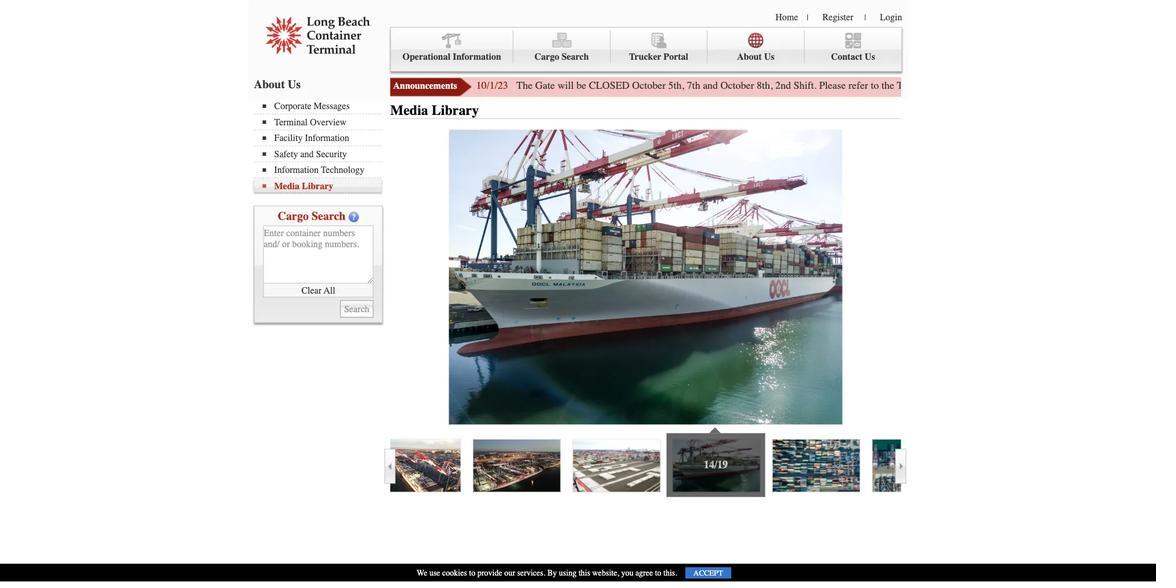 Task type: vqa. For each thing, say whether or not it's contained in the screenshot.
refer
yes



Task type: locate. For each thing, give the bounding box(es) containing it.
using
[[559, 569, 577, 578]]

trucker portal
[[629, 51, 689, 62]]

0 horizontal spatial |
[[807, 13, 809, 22]]

gate
[[535, 80, 555, 91], [924, 80, 944, 91]]

media down safety
[[274, 181, 300, 191]]

0 horizontal spatial search
[[312, 209, 346, 223]]

october left 5th,
[[632, 80, 666, 91]]

for right page
[[1017, 80, 1029, 91]]

media library
[[390, 102, 479, 118]]

|
[[807, 13, 809, 22], [865, 13, 866, 22]]

search down 'media library' "link"
[[312, 209, 346, 223]]

search
[[562, 51, 589, 62], [312, 209, 346, 223]]

0 horizontal spatial menu bar
[[254, 100, 388, 194]]

to right refer
[[871, 80, 879, 91]]

about us up corporate
[[254, 78, 301, 91]]

trucker
[[629, 51, 662, 62]]

7th
[[687, 80, 701, 91]]

october left the 8th,
[[721, 80, 755, 91]]

cargo search down 'media library' "link"
[[278, 209, 346, 223]]

menu bar
[[390, 27, 903, 72], [254, 100, 388, 194]]

to left provide
[[469, 569, 476, 578]]

0 vertical spatial about
[[737, 51, 762, 62]]

and right safety
[[300, 149, 314, 159]]

1 vertical spatial media
[[274, 181, 300, 191]]

clear all button
[[263, 284, 374, 298]]

portal
[[664, 51, 689, 62]]

10/1/23 the gate will be closed october 5th, 7th and october 8th, 2nd shift. please refer to the truck gate hours web page for further gate details for the wee
[[476, 80, 1157, 91]]

1 horizontal spatial search
[[562, 51, 589, 62]]

agree
[[636, 569, 653, 578]]

cargo search up will
[[535, 51, 589, 62]]

library down information technology link
[[302, 181, 333, 191]]

0 horizontal spatial gate
[[535, 80, 555, 91]]

the left wee
[[1128, 80, 1141, 91]]

0 horizontal spatial us
[[288, 78, 301, 91]]

information up 10/1/23
[[453, 51, 501, 62]]

2 october from the left
[[721, 80, 755, 91]]

about inside "link"
[[737, 51, 762, 62]]

web
[[975, 80, 992, 91]]

1 horizontal spatial us
[[764, 51, 775, 62]]

0 vertical spatial media
[[390, 102, 428, 118]]

information down safety
[[274, 165, 319, 175]]

to
[[871, 80, 879, 91], [469, 569, 476, 578], [655, 569, 662, 578]]

about up corporate
[[254, 78, 285, 91]]

1 for from the left
[[1017, 80, 1029, 91]]

our
[[505, 569, 515, 578]]

0 vertical spatial about us
[[737, 51, 775, 62]]

the
[[882, 80, 895, 91], [1128, 80, 1141, 91]]

1 horizontal spatial gate
[[924, 80, 944, 91]]

for
[[1017, 80, 1029, 91], [1113, 80, 1125, 91]]

media down announcements
[[390, 102, 428, 118]]

about
[[737, 51, 762, 62], [254, 78, 285, 91]]

corporate
[[274, 101, 311, 111]]

this
[[579, 569, 591, 578]]

1 vertical spatial about
[[254, 78, 285, 91]]

1 horizontal spatial and
[[703, 80, 718, 91]]

14/19
[[704, 459, 728, 471]]

refer
[[849, 80, 869, 91]]

0 horizontal spatial the
[[882, 80, 895, 91]]

2nd
[[776, 80, 791, 91]]

1 horizontal spatial cargo search
[[535, 51, 589, 62]]

5th,
[[669, 80, 685, 91]]

search up be
[[562, 51, 589, 62]]

information
[[453, 51, 501, 62], [305, 133, 349, 143], [274, 165, 319, 175]]

gate right truck
[[924, 80, 944, 91]]

1 horizontal spatial october
[[721, 80, 755, 91]]

1 horizontal spatial for
[[1113, 80, 1125, 91]]

the left truck
[[882, 80, 895, 91]]

library inside corporate messages terminal overview facility information safety and security information technology media library
[[302, 181, 333, 191]]

operational
[[403, 51, 451, 62]]

gate right the
[[535, 80, 555, 91]]

safety and security link
[[263, 149, 382, 159]]

details
[[1083, 80, 1110, 91]]

menu bar containing corporate messages
[[254, 100, 388, 194]]

overview
[[310, 117, 347, 127]]

0 horizontal spatial and
[[300, 149, 314, 159]]

media
[[390, 102, 428, 118], [274, 181, 300, 191]]

1 horizontal spatial menu bar
[[390, 27, 903, 72]]

1 horizontal spatial media
[[390, 102, 428, 118]]

0 horizontal spatial media
[[274, 181, 300, 191]]

closed
[[589, 80, 630, 91]]

clear
[[302, 285, 322, 296]]

operational information
[[403, 51, 501, 62]]

0 vertical spatial and
[[703, 80, 718, 91]]

1 vertical spatial library
[[302, 181, 333, 191]]

library down announcements
[[432, 102, 479, 118]]

register link
[[823, 12, 854, 22]]

information technology link
[[263, 165, 382, 175]]

contact
[[831, 51, 863, 62]]

you
[[621, 569, 634, 578]]

us
[[764, 51, 775, 62], [865, 51, 875, 62], [288, 78, 301, 91]]

be
[[577, 80, 586, 91]]

1 horizontal spatial |
[[865, 13, 866, 22]]

us right contact
[[865, 51, 875, 62]]

8th,
[[757, 80, 773, 91]]

0 horizontal spatial for
[[1017, 80, 1029, 91]]

login link
[[880, 12, 903, 22]]

0 horizontal spatial cargo search
[[278, 209, 346, 223]]

information down overview
[[305, 133, 349, 143]]

cargo down 'media library' "link"
[[278, 209, 309, 223]]

| left login on the top right of page
[[865, 13, 866, 22]]

register
[[823, 12, 854, 22]]

us up corporate
[[288, 78, 301, 91]]

cargo up will
[[535, 51, 560, 62]]

and inside corporate messages terminal overview facility information safety and security information technology media library
[[300, 149, 314, 159]]

for right details
[[1113, 80, 1125, 91]]

0 vertical spatial cargo
[[535, 51, 560, 62]]

1 horizontal spatial about
[[737, 51, 762, 62]]

all
[[324, 285, 335, 296]]

1 vertical spatial cargo
[[278, 209, 309, 223]]

about us up the 8th,
[[737, 51, 775, 62]]

1 horizontal spatial about us
[[737, 51, 775, 62]]

1 vertical spatial search
[[312, 209, 346, 223]]

0 vertical spatial cargo search
[[535, 51, 589, 62]]

accept
[[694, 569, 723, 578]]

and
[[703, 80, 718, 91], [300, 149, 314, 159]]

to left "this." on the right of page
[[655, 569, 662, 578]]

safety
[[274, 149, 298, 159]]

cargo search
[[535, 51, 589, 62], [278, 209, 346, 223]]

page
[[995, 80, 1015, 91]]

2 for from the left
[[1113, 80, 1125, 91]]

0 horizontal spatial library
[[302, 181, 333, 191]]

about us
[[737, 51, 775, 62], [254, 78, 301, 91]]

0 horizontal spatial about
[[254, 78, 285, 91]]

about us link
[[708, 30, 805, 63]]

0 horizontal spatial october
[[632, 80, 666, 91]]

terminal overview link
[[263, 117, 382, 127]]

us inside "link"
[[764, 51, 775, 62]]

cargo
[[535, 51, 560, 62], [278, 209, 309, 223]]

| right 'home'
[[807, 13, 809, 22]]

about up the 8th,
[[737, 51, 762, 62]]

accept button
[[686, 568, 732, 579]]

home link
[[776, 12, 799, 22]]

wee
[[1143, 80, 1157, 91]]

1 vertical spatial menu bar
[[254, 100, 388, 194]]

facility information link
[[263, 133, 382, 143]]

None submit
[[340, 300, 374, 318]]

by
[[548, 569, 557, 578]]

2 horizontal spatial to
[[871, 80, 879, 91]]

library
[[432, 102, 479, 118], [302, 181, 333, 191]]

hours
[[947, 80, 972, 91]]

us up the 8th,
[[764, 51, 775, 62]]

2 horizontal spatial us
[[865, 51, 875, 62]]

0 horizontal spatial to
[[469, 569, 476, 578]]

1 vertical spatial about us
[[254, 78, 301, 91]]

and right 7th
[[703, 80, 718, 91]]

0 vertical spatial library
[[432, 102, 479, 118]]

0 vertical spatial menu bar
[[390, 27, 903, 72]]

1 vertical spatial and
[[300, 149, 314, 159]]

1 horizontal spatial the
[[1128, 80, 1141, 91]]

october
[[632, 80, 666, 91], [721, 80, 755, 91]]



Task type: describe. For each thing, give the bounding box(es) containing it.
1 october from the left
[[632, 80, 666, 91]]

clear all
[[302, 285, 335, 296]]

this.
[[664, 569, 677, 578]]

2 vertical spatial information
[[274, 165, 319, 175]]

1 horizontal spatial library
[[432, 102, 479, 118]]

security
[[316, 149, 347, 159]]

2 | from the left
[[865, 13, 866, 22]]

website,
[[593, 569, 619, 578]]

0 horizontal spatial about us
[[254, 78, 301, 91]]

corporate messages terminal overview facility information safety and security information technology media library
[[274, 101, 365, 191]]

services.
[[517, 569, 546, 578]]

2 the from the left
[[1128, 80, 1141, 91]]

facility
[[274, 133, 303, 143]]

0 vertical spatial search
[[562, 51, 589, 62]]

us for contact us link
[[865, 51, 875, 62]]

1 | from the left
[[807, 13, 809, 22]]

truck
[[897, 80, 922, 91]]

Enter container numbers and/ or booking numbers.  text field
[[263, 226, 374, 284]]

will
[[558, 80, 574, 91]]

cargo search link
[[514, 30, 611, 63]]

menu bar containing operational information
[[390, 27, 903, 72]]

cookies
[[442, 569, 467, 578]]

1 gate from the left
[[535, 80, 555, 91]]

home
[[776, 12, 799, 22]]

10/1/23
[[476, 80, 508, 91]]

1 the from the left
[[882, 80, 895, 91]]

1 vertical spatial cargo search
[[278, 209, 346, 223]]

contact us link
[[805, 30, 902, 63]]

corporate messages link
[[263, 101, 382, 111]]

0 horizontal spatial cargo
[[278, 209, 309, 223]]

technology
[[321, 165, 365, 175]]

provide
[[478, 569, 502, 578]]

we
[[417, 569, 428, 578]]

operational information link
[[391, 30, 514, 63]]

messages
[[314, 101, 350, 111]]

gate
[[1063, 80, 1080, 91]]

the
[[517, 80, 533, 91]]

terminal
[[274, 117, 308, 127]]

login
[[880, 12, 903, 22]]

trucker portal link
[[611, 30, 708, 63]]

media inside corporate messages terminal overview facility information safety and security information technology media library
[[274, 181, 300, 191]]

announcements
[[393, 80, 457, 91]]

contact us
[[831, 51, 875, 62]]

1 horizontal spatial cargo
[[535, 51, 560, 62]]

we use cookies to provide our services. by using this website, you agree to this.
[[417, 569, 677, 578]]

1 horizontal spatial to
[[655, 569, 662, 578]]

2 gate from the left
[[924, 80, 944, 91]]

media library link
[[263, 181, 382, 191]]

further
[[1032, 80, 1060, 91]]

shift.
[[794, 80, 817, 91]]

0 vertical spatial information
[[453, 51, 501, 62]]

about us inside "link"
[[737, 51, 775, 62]]

please
[[820, 80, 846, 91]]

use
[[430, 569, 440, 578]]

1 vertical spatial information
[[305, 133, 349, 143]]

us for about us "link"
[[764, 51, 775, 62]]



